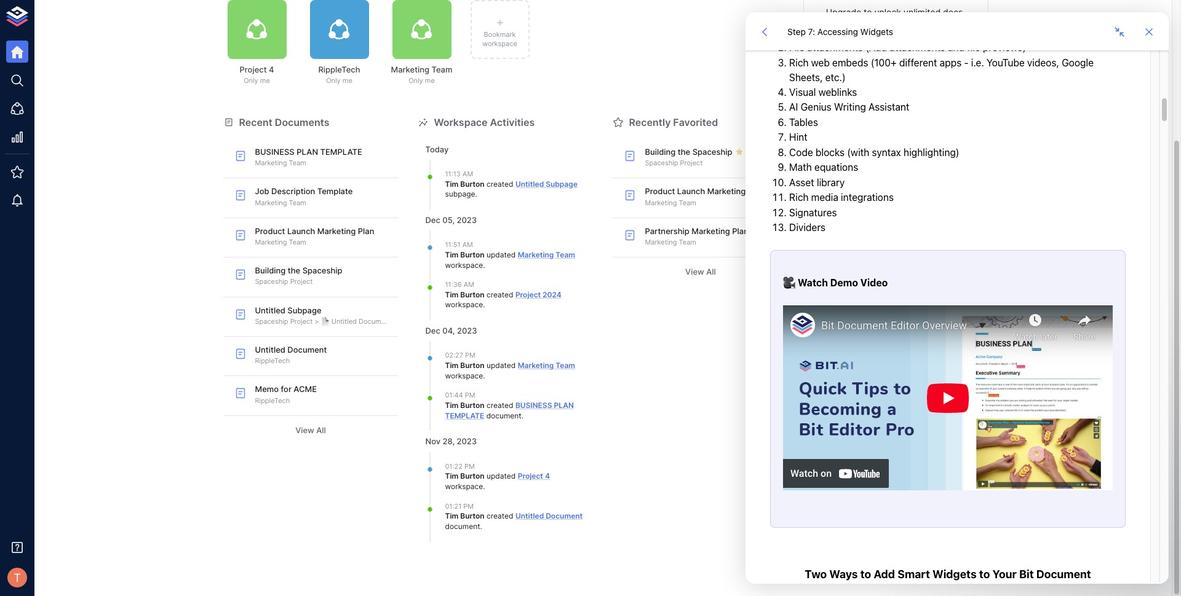 Task type: vqa. For each thing, say whether or not it's contained in the screenshot.


Task type: locate. For each thing, give the bounding box(es) containing it.
project left "2024"
[[515, 290, 541, 299]]

marketing
[[391, 65, 429, 74], [255, 159, 287, 167], [707, 187, 746, 196], [255, 198, 287, 207], [645, 198, 677, 207], [317, 226, 356, 236], [692, 226, 730, 236], [255, 238, 287, 247], [645, 238, 677, 247], [518, 250, 554, 259], [518, 361, 554, 370]]

1 2023 from the top
[[457, 215, 477, 225]]

2 vertical spatial document
[[546, 512, 583, 521]]

unlock
[[917, 53, 944, 62]]

tim down 01:44
[[445, 401, 458, 410]]

the for building the spaceship
[[678, 147, 690, 157]]

updated inside 01:22 pm tim burton updated project 4 workspace .
[[487, 472, 516, 481]]

workspace
[[482, 39, 517, 48], [445, 261, 483, 270], [445, 300, 483, 310], [445, 371, 483, 381], [445, 482, 483, 491]]

tim
[[445, 179, 458, 189], [445, 250, 458, 259], [445, 290, 458, 299], [445, 361, 458, 370], [445, 401, 458, 410], [445, 472, 458, 481], [445, 512, 458, 521]]

7 tim from the top
[[445, 512, 458, 521]]

product down job
[[255, 226, 285, 236]]

unlock more? button
[[911, 48, 973, 67]]

5 burton from the top
[[460, 401, 485, 410]]

view down 'partnership marketing plan marketing team'
[[685, 267, 704, 277]]

building up spaceship project
[[645, 147, 676, 157]]

rippletech
[[318, 65, 360, 74], [255, 357, 290, 366], [255, 397, 290, 405]]

0 vertical spatial all
[[706, 267, 716, 277]]

1 vertical spatial template
[[445, 411, 484, 421]]

0 vertical spatial product
[[645, 187, 675, 196]]

untitled document rippletech
[[255, 345, 327, 366]]

. inside 02:27 pm tim burton updated marketing team workspace .
[[483, 371, 485, 381]]

workspace up 11:36
[[445, 261, 483, 270]]

tim down 11:13 at the left top
[[445, 179, 458, 189]]

untitled inside 01:21 pm tim burton created untitled document document .
[[515, 512, 544, 521]]

view down memo for acme rippletech
[[295, 426, 314, 435]]

0 vertical spatial template
[[320, 147, 362, 157]]

pm
[[465, 352, 475, 360], [465, 391, 475, 400], [464, 462, 475, 471], [463, 502, 474, 511]]

0 vertical spatial launch
[[677, 187, 705, 196]]

burton for 02:27 pm tim burton updated marketing team workspace .
[[460, 361, 485, 370]]

1 vertical spatial product
[[255, 226, 285, 236]]

3 burton from the top
[[460, 290, 485, 299]]

plan inside product launch marketing plan marketing team
[[358, 226, 374, 236]]

11:13
[[445, 170, 461, 178]]

1 horizontal spatial subpage
[[546, 179, 578, 189]]

0 vertical spatial plan
[[297, 147, 318, 157]]

workspace down the bookmark
[[482, 39, 517, 48]]

2 2023 from the top
[[457, 326, 477, 336]]

template
[[320, 147, 362, 157], [445, 411, 484, 421]]

updated for business plan template
[[487, 361, 516, 370]]

tim down the 01:21
[[445, 512, 458, 521]]

all down 'partnership marketing plan marketing team'
[[706, 267, 716, 277]]

0 vertical spatial document
[[359, 317, 391, 326]]

product inside product launch marketing plan marketing team
[[255, 226, 285, 236]]

1 horizontal spatial me
[[343, 76, 352, 85]]

burton for 01:22 pm tim burton updated project 4 workspace .
[[460, 472, 485, 481]]

1 vertical spatial all
[[316, 426, 326, 435]]

11:36
[[445, 281, 462, 289]]

spaceship project
[[645, 159, 703, 167]]

project up 01:21 pm tim burton created untitled document document .
[[518, 472, 543, 481]]

4 up recent documents
[[269, 65, 274, 74]]

3 me from the left
[[425, 76, 435, 85]]

0 vertical spatial building
[[645, 147, 676, 157]]

created inside 11:13 am tim burton created untitled subpage subpage .
[[487, 179, 513, 189]]

plan for product launch marketing plan
[[748, 187, 764, 196]]

document inside 01:21 pm tim burton created untitled document document .
[[445, 522, 480, 531]]

dec left 04,
[[425, 326, 440, 336]]

the for building the spaceship spaceship project
[[288, 266, 300, 276]]

pm right the 01:21
[[463, 502, 474, 511]]

1 horizontal spatial document
[[486, 411, 521, 421]]

view all button down acme
[[223, 421, 398, 440]]

3 updated from the top
[[487, 472, 516, 481]]

1 vertical spatial document
[[287, 345, 327, 355]]

burton down 01:44 pm
[[460, 401, 485, 410]]

3 help image from the top
[[803, 259, 988, 307]]

2 horizontal spatial document
[[546, 512, 583, 521]]

only inside project 4 only me
[[244, 76, 258, 85]]

1 vertical spatial marketing team link
[[518, 361, 575, 370]]

2024
[[543, 290, 562, 299]]

0 vertical spatial dec
[[425, 215, 440, 225]]

burton inside 11:13 am tim burton created untitled subpage subpage .
[[460, 179, 485, 189]]

0 vertical spatial business
[[255, 147, 294, 157]]

burton
[[460, 179, 485, 189], [460, 250, 485, 259], [460, 290, 485, 299], [460, 361, 485, 370], [460, 401, 485, 410], [460, 472, 485, 481], [460, 512, 485, 521]]

launch for product launch marketing plan
[[677, 187, 705, 196]]

1 vertical spatial the
[[288, 266, 300, 276]]

updated inside 02:27 pm tim burton updated marketing team workspace .
[[487, 361, 516, 370]]

view all down 'partnership marketing plan marketing team'
[[685, 267, 716, 277]]

1 help image from the top
[[803, 135, 988, 183]]

0 horizontal spatial 4
[[269, 65, 274, 74]]

burton for 11:36 am tim burton created project 2024 workspace .
[[460, 290, 485, 299]]

tim down 01:22 on the bottom left of the page
[[445, 472, 458, 481]]

0 horizontal spatial plan
[[297, 147, 318, 157]]

nov
[[425, 437, 441, 447]]

business inside "business plan template marketing team"
[[255, 147, 294, 157]]

subpage
[[445, 190, 475, 199]]

launch
[[677, 187, 705, 196], [287, 226, 315, 236]]

help image
[[803, 135, 988, 183], [803, 197, 988, 245], [803, 259, 988, 307], [803, 320, 988, 369]]

only inside rippletech only me
[[326, 76, 341, 85]]

1 vertical spatial 2023
[[457, 326, 477, 336]]

all
[[706, 267, 716, 277], [316, 426, 326, 435]]

burton down 11:51
[[460, 250, 485, 259]]

workspace inside 02:27 pm tim burton updated marketing team workspace .
[[445, 371, 483, 381]]

1 horizontal spatial launch
[[677, 187, 705, 196]]

burton inside 01:21 pm tim burton created untitled document document .
[[460, 512, 485, 521]]

4 burton from the top
[[460, 361, 485, 370]]

am right 11:51
[[462, 241, 473, 249]]

plan inside "business plan template"
[[554, 401, 574, 410]]

business plan template link
[[445, 401, 574, 421]]

pm right 02:27
[[465, 352, 475, 360]]

document down project 4 link on the bottom left
[[546, 512, 583, 521]]

view all
[[685, 267, 716, 277], [295, 426, 326, 435]]

plan
[[297, 147, 318, 157], [554, 401, 574, 410]]

4 tim from the top
[[445, 361, 458, 370]]

0 horizontal spatial me
[[260, 76, 270, 85]]

recently favorited
[[629, 116, 718, 128]]

. inside 01:22 pm tim burton updated project 4 workspace .
[[483, 482, 485, 491]]

2 created from the top
[[487, 290, 513, 299]]

business up document .
[[515, 401, 552, 410]]

burton for 11:13 am tim burton created untitled subpage subpage .
[[460, 179, 485, 189]]

document
[[359, 317, 391, 326], [287, 345, 327, 355], [546, 512, 583, 521]]

marketing inside 02:27 pm tim burton updated marketing team workspace .
[[518, 361, 554, 370]]

team
[[432, 65, 452, 74], [289, 159, 306, 167], [289, 198, 306, 207], [679, 198, 696, 207], [289, 238, 306, 247], [679, 238, 696, 247], [556, 250, 575, 259], [556, 361, 575, 370]]

memo for acme rippletech
[[255, 385, 317, 405]]

3 2023 from the top
[[457, 437, 477, 447]]

1 vertical spatial view all
[[295, 426, 326, 435]]

updated up 11:36 am tim burton created project 2024 workspace .
[[487, 250, 516, 259]]

.
[[475, 190, 477, 199], [483, 261, 485, 270], [483, 300, 485, 310], [483, 371, 485, 381], [521, 411, 523, 421], [483, 482, 485, 491], [480, 522, 482, 531]]

6 tim from the top
[[445, 472, 458, 481]]

burton for 11:51 am tim burton updated marketing team workspace .
[[460, 250, 485, 259]]

pm for untitled
[[463, 502, 474, 511]]

template inside "business plan template marketing team"
[[320, 147, 362, 157]]

product up the marketing team
[[645, 187, 675, 196]]

plan
[[748, 187, 764, 196], [358, 226, 374, 236], [732, 226, 749, 236]]

created left 'project 2024' link
[[487, 290, 513, 299]]

1 vertical spatial document
[[445, 522, 480, 531]]

docs.
[[943, 7, 965, 17]]

template up template
[[320, 147, 362, 157]]

0 horizontal spatial template
[[320, 147, 362, 157]]

pm inside 01:21 pm tim burton created untitled document document .
[[463, 502, 474, 511]]

5 tim from the top
[[445, 401, 458, 410]]

documents down upgrade
[[818, 33, 858, 42]]

bookmark workspace
[[482, 30, 517, 48]]

view all button
[[613, 263, 788, 282], [223, 421, 398, 440]]

documents up "business plan template marketing team"
[[275, 116, 329, 128]]

1 vertical spatial building
[[255, 266, 286, 276]]

1 vertical spatial rippletech
[[255, 357, 290, 366]]

tim inside 11:36 am tim burton created project 2024 workspace .
[[445, 290, 458, 299]]

. for 01:22 pm tim burton updated project 4 workspace .
[[483, 482, 485, 491]]

spaceship
[[692, 147, 732, 157], [645, 159, 678, 167], [302, 266, 342, 276], [255, 278, 288, 286], [255, 317, 288, 326]]

1 horizontal spatial 4
[[545, 472, 550, 481]]

2 only from the left
[[326, 76, 341, 85]]

plan inside "business plan template marketing team"
[[297, 147, 318, 157]]

marketing inside 11:51 am tim burton updated marketing team workspace .
[[518, 250, 554, 259]]

1 vertical spatial dec
[[425, 326, 440, 336]]

1 created from the top
[[487, 179, 513, 189]]

am inside 11:36 am tim burton created project 2024 workspace .
[[464, 281, 474, 289]]

burton down the 01:21
[[460, 512, 485, 521]]

burton down 11:36
[[460, 290, 485, 299]]

burton up subpage
[[460, 179, 485, 189]]

plan for business plan template
[[554, 401, 574, 410]]

3 tim from the top
[[445, 290, 458, 299]]

0 horizontal spatial all
[[316, 426, 326, 435]]

only for project
[[244, 76, 258, 85]]

burton inside 01:22 pm tim burton updated project 4 workspace .
[[460, 472, 485, 481]]

product
[[645, 187, 675, 196], [255, 226, 285, 236]]

0 horizontal spatial document
[[445, 522, 480, 531]]

0 horizontal spatial launch
[[287, 226, 315, 236]]

building for building the spaceship spaceship project
[[255, 266, 286, 276]]

tim down 11:51
[[445, 250, 458, 259]]

the
[[678, 147, 690, 157], [288, 266, 300, 276]]

2 burton from the top
[[460, 250, 485, 259]]

0 vertical spatial document
[[486, 411, 521, 421]]

am for marketing
[[462, 241, 473, 249]]

workspace up 01:44 pm
[[445, 371, 483, 381]]

marketing team link
[[518, 250, 575, 259], [518, 361, 575, 370]]

launch inside product launch marketing plan marketing team
[[287, 226, 315, 236]]

pm inside 02:27 pm tim burton updated marketing team workspace .
[[465, 352, 475, 360]]

4
[[269, 65, 274, 74], [545, 472, 550, 481]]

workspace inside 01:22 pm tim burton updated project 4 workspace .
[[445, 482, 483, 491]]

0 horizontal spatial building
[[255, 266, 286, 276]]

unlock
[[874, 7, 901, 17]]

1 only from the left
[[244, 76, 258, 85]]

view all button down 'partnership marketing plan marketing team'
[[613, 263, 788, 282]]

created
[[487, 179, 513, 189], [487, 290, 513, 299], [487, 401, 513, 410], [487, 512, 513, 521]]

1 updated from the top
[[487, 250, 516, 259]]

2023 right 04,
[[457, 326, 477, 336]]

untitled subpage link
[[515, 179, 578, 189]]

me inside marketing team only me
[[425, 76, 435, 85]]

updated up tim burton created
[[487, 361, 516, 370]]

workspace for project 2024
[[445, 261, 483, 270]]

1 horizontal spatial view all button
[[613, 263, 788, 282]]

0 vertical spatial updated
[[487, 250, 516, 259]]

tim burton created
[[445, 401, 515, 410]]

me
[[260, 76, 270, 85], [343, 76, 352, 85], [425, 76, 435, 85]]

the down product launch marketing plan marketing team
[[288, 266, 300, 276]]

2023 right 28,
[[457, 437, 477, 447]]

project up untitled subpage spaceship project > 📄 untitled document
[[290, 278, 313, 286]]

document down >
[[287, 345, 327, 355]]

1 vertical spatial plan
[[554, 401, 574, 410]]

pm up tim burton created
[[465, 391, 475, 400]]

business down recent documents
[[255, 147, 294, 157]]

business
[[255, 147, 294, 157], [515, 401, 552, 410]]

created for untitled subpage
[[487, 179, 513, 189]]

2 dec from the top
[[425, 326, 440, 336]]

created for untitled document
[[487, 512, 513, 521]]

2 marketing team link from the top
[[518, 361, 575, 370]]

📄
[[321, 317, 330, 326]]

tim inside 02:27 pm tim burton updated marketing team workspace .
[[445, 361, 458, 370]]

the up spaceship project
[[678, 147, 690, 157]]

document right 📄
[[359, 317, 391, 326]]

0 vertical spatial am
[[463, 170, 473, 178]]

2023 for dec 05, 2023
[[457, 215, 477, 225]]

description
[[271, 187, 315, 196]]

all down acme
[[316, 426, 326, 435]]

created inside 01:21 pm tim burton created untitled document document .
[[487, 512, 513, 521]]

01:22
[[445, 462, 462, 471]]

. inside 11:13 am tim burton created untitled subpage subpage .
[[475, 190, 477, 199]]

team inside "business plan template marketing team"
[[289, 159, 306, 167]]

building down product launch marketing plan marketing team
[[255, 266, 286, 276]]

0 vertical spatial view all
[[685, 267, 716, 277]]

updated left project 4 link on the bottom left
[[487, 472, 516, 481]]

0 horizontal spatial the
[[288, 266, 300, 276]]

1 dec from the top
[[425, 215, 440, 225]]

burton down 01:22 on the bottom left of the page
[[460, 472, 485, 481]]

2 vertical spatial am
[[464, 281, 474, 289]]

burton inside 11:51 am tim burton updated marketing team workspace .
[[460, 250, 485, 259]]

1 marketing team link from the top
[[518, 250, 575, 259]]

0 horizontal spatial business
[[255, 147, 294, 157]]

tim for 11:36 am tim burton created project 2024 workspace .
[[445, 290, 458, 299]]

used
[[860, 33, 878, 42]]

bookmark
[[484, 30, 516, 39]]

0 vertical spatial view
[[685, 267, 704, 277]]

. for 11:36 am tim burton created project 2024 workspace .
[[483, 300, 485, 310]]

2 vertical spatial updated
[[487, 472, 516, 481]]

project up recent at left top
[[240, 65, 267, 74]]

. for 01:21 pm tim burton created untitled document document .
[[480, 522, 482, 531]]

recent documents
[[239, 116, 329, 128]]

0 vertical spatial view all button
[[613, 263, 788, 282]]

dec for dec 04, 2023
[[425, 326, 440, 336]]

marketing team link up "2024"
[[518, 250, 575, 259]]

workspace inside 11:51 am tim burton updated marketing team workspace .
[[445, 261, 483, 270]]

spaceship inside untitled subpage spaceship project > 📄 untitled document
[[255, 317, 288, 326]]

tim inside 11:13 am tim burton created untitled subpage subpage .
[[445, 179, 458, 189]]

project left >
[[290, 317, 313, 326]]

2 horizontal spatial me
[[425, 76, 435, 85]]

2 horizontal spatial only
[[409, 76, 423, 85]]

2 vertical spatial rippletech
[[255, 397, 290, 405]]

. inside 01:21 pm tim burton created untitled document document .
[[480, 522, 482, 531]]

me inside rippletech only me
[[343, 76, 352, 85]]

1 vertical spatial view all button
[[223, 421, 398, 440]]

1 me from the left
[[260, 76, 270, 85]]

11:51
[[445, 241, 460, 249]]

only inside marketing team only me
[[409, 76, 423, 85]]

0 horizontal spatial subpage
[[287, 305, 322, 315]]

0 vertical spatial 2023
[[457, 215, 477, 225]]

0 horizontal spatial product
[[255, 226, 285, 236]]

2 me from the left
[[343, 76, 352, 85]]

0 vertical spatial rippletech
[[318, 65, 360, 74]]

the inside building the spaceship spaceship project
[[288, 266, 300, 276]]

document inside untitled subpage spaceship project > 📄 untitled document
[[359, 317, 391, 326]]

project
[[240, 65, 267, 74], [680, 159, 703, 167], [290, 278, 313, 286], [515, 290, 541, 299], [290, 317, 313, 326], [518, 472, 543, 481]]

launch down job description template marketing team
[[287, 226, 315, 236]]

template inside "business plan template"
[[445, 411, 484, 421]]

tim for 02:27 pm tim burton updated marketing team workspace .
[[445, 361, 458, 370]]

1 vertical spatial subpage
[[287, 305, 322, 315]]

tim down 11:36
[[445, 290, 458, 299]]

burton inside 02:27 pm tim burton updated marketing team workspace .
[[460, 361, 485, 370]]

4 up untitled document link
[[545, 472, 550, 481]]

0 horizontal spatial only
[[244, 76, 258, 85]]

burton inside 11:36 am tim burton created project 2024 workspace .
[[460, 290, 485, 299]]

building
[[645, 147, 676, 157], [255, 266, 286, 276]]

2 tim from the top
[[445, 250, 458, 259]]

am right 11:36
[[464, 281, 474, 289]]

marketing team link up business plan template link
[[518, 361, 575, 370]]

1 horizontal spatial the
[[678, 147, 690, 157]]

document inside untitled document rippletech
[[287, 345, 327, 355]]

1 horizontal spatial template
[[445, 411, 484, 421]]

am for untitled
[[463, 170, 473, 178]]

workspace down 01:22 on the bottom left of the page
[[445, 482, 483, 491]]

28,
[[443, 437, 455, 447]]

project inside building the spaceship spaceship project
[[290, 278, 313, 286]]

created up document .
[[487, 401, 513, 410]]

workspace activities
[[434, 116, 535, 128]]

favorited
[[673, 116, 718, 128]]

workspace down 11:36
[[445, 300, 483, 310]]

6 burton from the top
[[460, 472, 485, 481]]

4 created from the top
[[487, 512, 513, 521]]

7 burton from the top
[[460, 512, 485, 521]]

1 horizontal spatial building
[[645, 147, 676, 157]]

tim inside 01:22 pm tim burton updated project 4 workspace .
[[445, 472, 458, 481]]

0 vertical spatial subpage
[[546, 179, 578, 189]]

business plan template marketing team
[[255, 147, 362, 167]]

marketing inside "business plan template marketing team"
[[255, 159, 287, 167]]

burton down 02:27
[[460, 361, 485, 370]]

0 horizontal spatial documents
[[275, 116, 329, 128]]

am
[[463, 170, 473, 178], [462, 241, 473, 249], [464, 281, 474, 289]]

me inside project 4 only me
[[260, 76, 270, 85]]

spaceship for untitled subpage spaceship project > 📄 untitled document
[[255, 317, 288, 326]]

subpage
[[546, 179, 578, 189], [287, 305, 322, 315]]

view for the view all button to the top
[[685, 267, 704, 277]]

workspace inside button
[[482, 39, 517, 48]]

spaceship for building the spaceship spaceship project
[[302, 266, 342, 276]]

dec 04, 2023
[[425, 326, 477, 336]]

pm right 01:22 on the bottom left of the page
[[464, 462, 475, 471]]

0 vertical spatial documents
[[818, 33, 858, 42]]

business inside "business plan template"
[[515, 401, 552, 410]]

tim down 02:27
[[445, 361, 458, 370]]

document down the 01:21
[[445, 522, 480, 531]]

building inside building the spaceship spaceship project
[[255, 266, 286, 276]]

1 horizontal spatial product
[[645, 187, 675, 196]]

updated inside 11:51 am tim burton updated marketing team workspace .
[[487, 250, 516, 259]]

product for product launch marketing plan
[[645, 187, 675, 196]]

workspace
[[434, 116, 488, 128]]

0 vertical spatial the
[[678, 147, 690, 157]]

view all down acme
[[295, 426, 326, 435]]

created inside 11:36 am tim burton created project 2024 workspace .
[[487, 290, 513, 299]]

am right 11:13 at the left top
[[463, 170, 473, 178]]

tim inside 11:51 am tim burton updated marketing team workspace .
[[445, 250, 458, 259]]

. for 11:51 am tim burton updated marketing team workspace .
[[483, 261, 485, 270]]

created left untitled subpage link
[[487, 179, 513, 189]]

pm inside 01:22 pm tim burton updated project 4 workspace .
[[464, 462, 475, 471]]

document
[[486, 411, 521, 421], [445, 522, 480, 531]]

tim inside 01:21 pm tim burton created untitled document document .
[[445, 512, 458, 521]]

view
[[685, 267, 704, 277], [295, 426, 314, 435]]

2023 right 05,
[[457, 215, 477, 225]]

am inside 11:51 am tim burton updated marketing team workspace .
[[462, 241, 473, 249]]

1 vertical spatial launch
[[287, 226, 315, 236]]

document down tim burton created
[[486, 411, 521, 421]]

0 vertical spatial 4
[[269, 65, 274, 74]]

updated
[[487, 250, 516, 259], [487, 361, 516, 370], [487, 472, 516, 481]]

workspace inside 11:36 am tim burton created project 2024 workspace .
[[445, 300, 483, 310]]

0 vertical spatial marketing team link
[[518, 250, 575, 259]]

2 vertical spatial 2023
[[457, 437, 477, 447]]

1 vertical spatial view
[[295, 426, 314, 435]]

document .
[[484, 411, 523, 421]]

2 updated from the top
[[487, 361, 516, 370]]

1 horizontal spatial view
[[685, 267, 704, 277]]

team inside marketing team only me
[[432, 65, 452, 74]]

0 horizontal spatial view
[[295, 426, 314, 435]]

1 vertical spatial business
[[515, 401, 552, 410]]

0 horizontal spatial document
[[287, 345, 327, 355]]

1 tim from the top
[[445, 179, 458, 189]]

1 horizontal spatial only
[[326, 76, 341, 85]]

1 horizontal spatial plan
[[554, 401, 574, 410]]

1 vertical spatial updated
[[487, 361, 516, 370]]

product launch marketing plan
[[645, 187, 764, 196]]

1 horizontal spatial business
[[515, 401, 552, 410]]

am inside 11:13 am tim burton created untitled subpage subpage .
[[463, 170, 473, 178]]

1 vertical spatial am
[[462, 241, 473, 249]]

. inside 11:51 am tim burton updated marketing team workspace .
[[483, 261, 485, 270]]

template down tim burton created
[[445, 411, 484, 421]]

marketing team link for business plan template
[[518, 361, 575, 370]]

1 burton from the top
[[460, 179, 485, 189]]

3 only from the left
[[409, 76, 423, 85]]

launch up the marketing team
[[677, 187, 705, 196]]

2023
[[457, 215, 477, 225], [457, 326, 477, 336], [457, 437, 477, 447]]

documents
[[818, 33, 858, 42], [275, 116, 329, 128]]

1 horizontal spatial document
[[359, 317, 391, 326]]

product launch marketing plan marketing team
[[255, 226, 374, 247]]

. inside 11:36 am tim burton created project 2024 workspace .
[[483, 300, 485, 310]]

created down 01:22 pm tim burton updated project 4 workspace .
[[487, 512, 513, 521]]

1 vertical spatial 4
[[545, 472, 550, 481]]

dialog
[[746, 12, 1169, 584]]

dec left 05,
[[425, 215, 440, 225]]



Task type: describe. For each thing, give the bounding box(es) containing it.
1 vertical spatial documents
[[275, 116, 329, 128]]

pm for marketing
[[465, 352, 475, 360]]

spaceship for building the spaceship
[[692, 147, 732, 157]]

2023 for nov 28, 2023
[[457, 437, 477, 447]]

02:27
[[445, 352, 463, 360]]

project inside project 4 only me
[[240, 65, 267, 74]]

nov 28, 2023
[[425, 437, 477, 447]]

. for 02:27 pm tim burton updated marketing team workspace .
[[483, 371, 485, 381]]

document inside 01:21 pm tim burton created untitled document document .
[[546, 512, 583, 521]]

dec 05, 2023
[[425, 215, 477, 225]]

0 horizontal spatial view all button
[[223, 421, 398, 440]]

4 inside project 4 only me
[[269, 65, 274, 74]]

05,
[[442, 215, 455, 225]]

building the spaceship spaceship project
[[255, 266, 342, 286]]

01:22 pm tim burton updated project 4 workspace .
[[445, 462, 550, 491]]

project 4 link
[[518, 472, 550, 481]]

product for product launch marketing plan marketing team
[[255, 226, 285, 236]]

recent
[[239, 116, 272, 128]]

01:44 pm
[[445, 391, 475, 400]]

memo
[[255, 385, 279, 395]]

project 2024 link
[[515, 290, 562, 299]]

team inside product launch marketing plan marketing team
[[289, 238, 306, 247]]

3 created from the top
[[487, 401, 513, 410]]

workspace for untitled document
[[445, 482, 483, 491]]

job
[[255, 187, 269, 196]]

pm for project
[[464, 462, 475, 471]]

recently
[[629, 116, 671, 128]]

building for building the spaceship
[[645, 147, 676, 157]]

untitled inside untitled document rippletech
[[255, 345, 285, 355]]

partnership marketing plan marketing team
[[645, 226, 749, 247]]

template
[[317, 187, 353, 196]]

launch for product launch marketing plan marketing team
[[287, 226, 315, 236]]

job description template marketing team
[[255, 187, 353, 207]]

01:21 pm tim burton created untitled document document .
[[445, 502, 583, 531]]

unlimited
[[904, 7, 941, 17]]

02:27 pm tim burton updated marketing team workspace .
[[445, 352, 575, 381]]

plan for product launch marketing plan marketing team
[[358, 226, 374, 236]]

rippletech inside untitled document rippletech
[[255, 357, 290, 366]]

1 horizontal spatial view all
[[685, 267, 716, 277]]

business for business plan template marketing team
[[255, 147, 294, 157]]

burton for 01:21 pm tim burton created untitled document document .
[[460, 512, 485, 521]]

team inside 'partnership marketing plan marketing team'
[[679, 238, 696, 247]]

building the spaceship
[[645, 147, 732, 157]]

11:13 am tim burton created untitled subpage subpage .
[[445, 170, 578, 199]]

updated for untitled document
[[487, 472, 516, 481]]

marketing team
[[645, 198, 696, 207]]

11:51 am tim burton updated marketing team workspace .
[[445, 241, 575, 270]]

updated for project 2024
[[487, 250, 516, 259]]

4 help image from the top
[[803, 320, 988, 369]]

1 horizontal spatial documents
[[818, 33, 858, 42]]

for
[[281, 385, 292, 395]]

project inside 01:22 pm tim burton updated project 4 workspace .
[[518, 472, 543, 481]]

upgrade to unlock unlimited docs.
[[826, 7, 965, 17]]

business plan template
[[445, 401, 574, 421]]

created for project 2024
[[487, 290, 513, 299]]

me for marketing
[[425, 76, 435, 85]]

am for project
[[464, 281, 474, 289]]

unlock more?
[[917, 53, 970, 62]]

only for marketing
[[409, 76, 423, 85]]

partnership
[[645, 226, 689, 236]]

rippletech only me
[[318, 65, 360, 85]]

template for business plan template
[[445, 411, 484, 421]]

project down building the spaceship
[[680, 159, 703, 167]]

upgrade
[[826, 7, 861, 17]]

marketing team only me
[[391, 65, 452, 85]]

me for project
[[260, 76, 270, 85]]

project 4 only me
[[240, 65, 274, 85]]

plan for business plan template marketing team
[[297, 147, 318, 157]]

01:44
[[445, 391, 463, 400]]

to
[[864, 7, 872, 17]]

today
[[425, 145, 449, 154]]

acme
[[294, 385, 317, 395]]

view for left the view all button
[[295, 426, 314, 435]]

activities
[[490, 116, 535, 128]]

documents used
[[818, 33, 878, 42]]

dec for dec 05, 2023
[[425, 215, 440, 225]]

untitled document link
[[515, 512, 583, 521]]

01:21
[[445, 502, 462, 511]]

bookmark workspace button
[[470, 0, 529, 59]]

project inside untitled subpage spaceship project > 📄 untitled document
[[290, 317, 313, 326]]

tim for 11:51 am tim burton updated marketing team workspace .
[[445, 250, 458, 259]]

marketing inside marketing team only me
[[391, 65, 429, 74]]

subpage inside 11:13 am tim burton created untitled subpage subpage .
[[546, 179, 578, 189]]

11:36 am tim burton created project 2024 workspace .
[[445, 281, 562, 310]]

tim for 11:13 am tim burton created untitled subpage subpage .
[[445, 179, 458, 189]]

rippletech inside memo for acme rippletech
[[255, 397, 290, 405]]

untitled subpage spaceship project > 📄 untitled document
[[255, 305, 391, 326]]

team inside job description template marketing team
[[289, 198, 306, 207]]

1 horizontal spatial all
[[706, 267, 716, 277]]

team inside 02:27 pm tim burton updated marketing team workspace .
[[556, 361, 575, 370]]

t button
[[4, 565, 31, 592]]

untitled inside 11:13 am tim burton created untitled subpage subpage .
[[515, 179, 544, 189]]

more?
[[946, 53, 970, 62]]

template for business plan template marketing team
[[320, 147, 362, 157]]

team inside 11:51 am tim burton updated marketing team workspace .
[[556, 250, 575, 259]]

tim for 01:22 pm tim burton updated project 4 workspace .
[[445, 472, 458, 481]]

04,
[[442, 326, 455, 336]]

business for business plan template
[[515, 401, 552, 410]]

project inside 11:36 am tim burton created project 2024 workspace .
[[515, 290, 541, 299]]

plan inside 'partnership marketing plan marketing team'
[[732, 226, 749, 236]]

workspace for business plan template
[[445, 371, 483, 381]]

marketing team link for project 2024
[[518, 250, 575, 259]]

2023 for dec 04, 2023
[[457, 326, 477, 336]]

. for 11:13 am tim burton created untitled subpage subpage .
[[475, 190, 477, 199]]

2 help image from the top
[[803, 197, 988, 245]]

tim for 01:21 pm tim burton created untitled document document .
[[445, 512, 458, 521]]

marketing inside job description template marketing team
[[255, 198, 287, 207]]

>
[[315, 317, 319, 326]]

t
[[14, 571, 21, 585]]

4 inside 01:22 pm tim burton updated project 4 workspace .
[[545, 472, 550, 481]]

0 horizontal spatial view all
[[295, 426, 326, 435]]

subpage inside untitled subpage spaceship project > 📄 untitled document
[[287, 305, 322, 315]]



